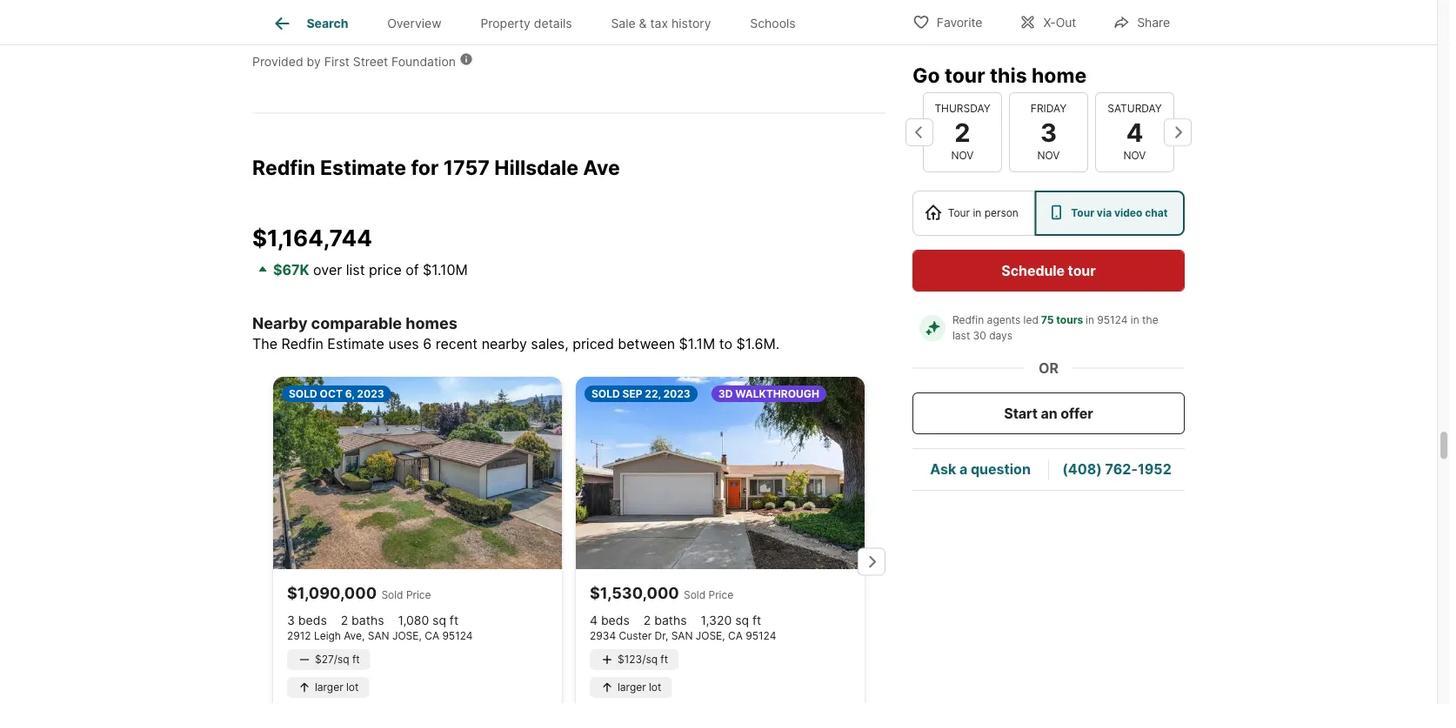 Task type: locate. For each thing, give the bounding box(es) containing it.
2 larger from the left
[[618, 681, 646, 694]]

1 san from the left
[[368, 629, 390, 642]]

baths
[[352, 613, 384, 628], [655, 613, 687, 628]]

1 sold from the left
[[289, 387, 317, 400]]

0 horizontal spatial lot
[[346, 681, 359, 694]]

jose, down 1,080
[[392, 629, 422, 642]]

baths up dr,
[[655, 613, 687, 628]]

priced
[[573, 335, 614, 352]]

4 up 2934
[[590, 613, 598, 628]]

2 for $1,530,000
[[644, 613, 651, 628]]

1 price from the left
[[406, 588, 431, 601]]

beds up the 2912
[[298, 613, 327, 628]]

lot down $123/sq ft
[[649, 681, 662, 694]]

1 sq from the left
[[433, 613, 446, 628]]

home
[[1032, 63, 1087, 87]]

tour
[[948, 207, 970, 219], [1072, 207, 1095, 219]]

0 vertical spatial next image
[[1164, 118, 1192, 146]]

&
[[639, 16, 647, 31]]

95124 for $1,530,000
[[746, 629, 777, 642]]

ca for $1,530,000
[[728, 629, 743, 642]]

ca for $1,090,000
[[425, 629, 439, 642]]

provided
[[252, 54, 303, 69]]

price up the '1,320' on the bottom of page
[[709, 588, 734, 601]]

tour via video chat option
[[1035, 191, 1185, 236]]

0 horizontal spatial 95124
[[442, 629, 473, 642]]

ca down 1,320 sq ft
[[728, 629, 743, 642]]

1 horizontal spatial 2023
[[664, 387, 691, 400]]

1 horizontal spatial in
[[1086, 314, 1095, 326]]

0 horizontal spatial tour
[[945, 63, 986, 87]]

nov down friday
[[1038, 149, 1060, 162]]

sold
[[382, 588, 403, 601], [684, 588, 706, 601]]

0 horizontal spatial sq
[[433, 613, 446, 628]]

0 horizontal spatial sold
[[289, 387, 317, 400]]

tour up thursday
[[945, 63, 986, 87]]

custer
[[619, 629, 652, 642]]

2 jose, from the left
[[696, 629, 725, 642]]

3 nov from the left
[[1124, 149, 1147, 162]]

1 vertical spatial 3
[[287, 613, 295, 628]]

larger
[[315, 681, 343, 694], [618, 681, 646, 694]]

tour for tour via video chat
[[1072, 207, 1095, 219]]

0 horizontal spatial tour
[[948, 207, 970, 219]]

2 larger lot from the left
[[618, 681, 662, 694]]

2 sold from the left
[[684, 588, 706, 601]]

1,320 sq ft
[[701, 613, 762, 628]]

1 vertical spatial redfin
[[953, 314, 984, 326]]

estimate inside nearby comparable homes the redfin estimate uses 6 recent nearby sales, priced between $1.1m to $1.6m.
[[328, 335, 385, 352]]

larger down $27/sq
[[315, 681, 343, 694]]

$1,530,000
[[590, 583, 679, 602]]

30
[[973, 329, 987, 342]]

ca down 1,080 sq ft
[[425, 629, 439, 642]]

2 baths up ave,
[[341, 613, 384, 628]]

saturday 4 nov
[[1108, 102, 1162, 162]]

2 ca from the left
[[728, 629, 743, 642]]

1 horizontal spatial next image
[[1164, 118, 1192, 146]]

1 tour from the left
[[948, 207, 970, 219]]

1 horizontal spatial sq
[[735, 613, 749, 628]]

in left the
[[1131, 314, 1140, 326]]

1 2023 from the left
[[357, 387, 384, 400]]

2 inside the thursday 2 nov
[[955, 117, 971, 147]]

95124 down 1,080 sq ft
[[442, 629, 473, 642]]

2 baths
[[341, 613, 384, 628], [644, 613, 687, 628]]

sold for $1,530,000
[[592, 387, 620, 400]]

property details tab
[[461, 3, 592, 44]]

san for $1,530,000
[[672, 629, 693, 642]]

1 horizontal spatial 2 baths
[[644, 613, 687, 628]]

None button
[[923, 92, 1003, 172], [1010, 92, 1089, 172], [1096, 92, 1175, 172], [923, 92, 1003, 172], [1010, 92, 1089, 172], [1096, 92, 1175, 172]]

estimate left for at top left
[[320, 155, 406, 180]]

in right tours
[[1086, 314, 1095, 326]]

jose, down the '1,320' on the bottom of page
[[696, 629, 725, 642]]

view full risk factor report button
[[252, 0, 436, 38]]

san for $1,090,000
[[368, 629, 390, 642]]

0 vertical spatial estimate
[[320, 155, 406, 180]]

tour left "via"
[[1072, 207, 1095, 219]]

redfin up $1,164,744
[[252, 155, 316, 180]]

3 down friday
[[1041, 117, 1057, 147]]

$1.6m.
[[737, 335, 780, 352]]

nov inside friday 3 nov
[[1038, 149, 1060, 162]]

san right dr,
[[672, 629, 693, 642]]

larger lot down $27/sq ft
[[315, 681, 359, 694]]

2 lot from the left
[[649, 681, 662, 694]]

75
[[1041, 314, 1054, 326]]

0 horizontal spatial san
[[368, 629, 390, 642]]

price inside $1,530,000 sold price
[[709, 588, 734, 601]]

1 horizontal spatial nov
[[1038, 149, 1060, 162]]

0 horizontal spatial sold
[[382, 588, 403, 601]]

sold left oct
[[289, 387, 317, 400]]

nov inside the thursday 2 nov
[[952, 149, 974, 162]]

search link
[[272, 13, 348, 34]]

1 nov from the left
[[952, 149, 974, 162]]

$1,530,000 sold price
[[590, 583, 734, 602]]

2 for $1,090,000
[[341, 613, 348, 628]]

ask
[[930, 461, 957, 478]]

go
[[913, 63, 940, 87]]

1 horizontal spatial larger
[[618, 681, 646, 694]]

6,
[[345, 387, 355, 400]]

lot for $1,530,000
[[649, 681, 662, 694]]

larger lot for $1,530,000
[[618, 681, 662, 694]]

2 sold from the left
[[592, 387, 620, 400]]

1 lot from the left
[[346, 681, 359, 694]]

2023 right 6,
[[357, 387, 384, 400]]

2934
[[590, 629, 616, 642]]

0 vertical spatial 4
[[1127, 117, 1144, 147]]

1 horizontal spatial ca
[[728, 629, 743, 642]]

nearby comparable homes the redfin estimate uses 6 recent nearby sales, priced between $1.1m to $1.6m.
[[252, 314, 780, 352]]

0 vertical spatial tour
[[945, 63, 986, 87]]

1 ca from the left
[[425, 629, 439, 642]]

ft
[[450, 613, 459, 628], [753, 613, 762, 628], [352, 653, 360, 666], [661, 653, 668, 666]]

2 beds from the left
[[601, 613, 630, 628]]

2934 custer dr, san jose, ca 95124
[[590, 629, 777, 642]]

redfin agents led 75 tours in 95124
[[953, 314, 1128, 326]]

0 horizontal spatial 2 baths
[[341, 613, 384, 628]]

list box
[[913, 191, 1185, 236]]

2 san from the left
[[672, 629, 693, 642]]

1757
[[444, 155, 490, 180]]

2023 right 22,
[[664, 387, 691, 400]]

2 baths up dr,
[[644, 613, 687, 628]]

beds
[[298, 613, 327, 628], [601, 613, 630, 628]]

2 2023 from the left
[[664, 387, 691, 400]]

the
[[252, 335, 278, 352]]

sold up 1,080
[[382, 588, 403, 601]]

sep
[[623, 387, 643, 400]]

2 horizontal spatial nov
[[1124, 149, 1147, 162]]

3d
[[719, 387, 733, 400]]

redfin up last at right
[[953, 314, 984, 326]]

history
[[672, 16, 711, 31]]

1 jose, from the left
[[392, 629, 422, 642]]

sq right the '1,320' on the bottom of page
[[735, 613, 749, 628]]

larger lot down $123/sq
[[618, 681, 662, 694]]

2 baths from the left
[[655, 613, 687, 628]]

1 horizontal spatial 2
[[644, 613, 651, 628]]

1,080 sq ft
[[398, 613, 459, 628]]

full
[[290, 9, 312, 26]]

photo of 2934 custer dr, san jose, ca 95124 image
[[576, 377, 865, 569]]

2 up custer
[[644, 613, 651, 628]]

lot for $1,090,000
[[346, 681, 359, 694]]

2 baths for $1,530,000
[[644, 613, 687, 628]]

4 down saturday
[[1127, 117, 1144, 147]]

sold inside $1,090,000 sold price
[[382, 588, 403, 601]]

1 vertical spatial tour
[[1068, 262, 1096, 279]]

0 vertical spatial redfin
[[252, 155, 316, 180]]

1 larger from the left
[[315, 681, 343, 694]]

over
[[313, 261, 342, 278]]

beds up 2934
[[601, 613, 630, 628]]

price inside $1,090,000 sold price
[[406, 588, 431, 601]]

in the last 30 days
[[953, 314, 1162, 342]]

tab list
[[252, 0, 829, 44]]

$27/sq ft
[[315, 653, 360, 666]]

1 vertical spatial 4
[[590, 613, 598, 628]]

redfin down the nearby
[[282, 335, 324, 352]]

nov inside saturday 4 nov
[[1124, 149, 1147, 162]]

1 horizontal spatial 4
[[1127, 117, 1144, 147]]

next image
[[1164, 118, 1192, 146], [858, 548, 886, 576]]

overview tab
[[368, 3, 461, 44]]

1 vertical spatial estimate
[[328, 335, 385, 352]]

baths up 2912 leigh ave, san jose, ca 95124
[[352, 613, 384, 628]]

2 2 baths from the left
[[644, 613, 687, 628]]

2 up ave,
[[341, 613, 348, 628]]

sold
[[289, 387, 317, 400], [592, 387, 620, 400]]

san right ave,
[[368, 629, 390, 642]]

first
[[324, 54, 350, 69]]

95124 left the
[[1098, 314, 1128, 326]]

0 horizontal spatial 4
[[590, 613, 598, 628]]

the
[[1143, 314, 1159, 326]]

3 inside friday 3 nov
[[1041, 117, 1057, 147]]

0 horizontal spatial ca
[[425, 629, 439, 642]]

an
[[1041, 405, 1058, 422]]

tour for schedule
[[1068, 262, 1096, 279]]

price
[[406, 588, 431, 601], [709, 588, 734, 601]]

property details
[[481, 16, 572, 31]]

$67k
[[273, 261, 309, 278]]

baths for $1,090,000
[[352, 613, 384, 628]]

1 horizontal spatial tour
[[1072, 207, 1095, 219]]

tour
[[945, 63, 986, 87], [1068, 262, 1096, 279]]

ca
[[425, 629, 439, 642], [728, 629, 743, 642]]

ft right 1,080
[[450, 613, 459, 628]]

2023
[[357, 387, 384, 400], [664, 387, 691, 400]]

1 horizontal spatial 3
[[1041, 117, 1057, 147]]

1 horizontal spatial san
[[672, 629, 693, 642]]

2 horizontal spatial 2
[[955, 117, 971, 147]]

view
[[253, 9, 287, 26]]

0 vertical spatial 3
[[1041, 117, 1057, 147]]

tour inside button
[[1068, 262, 1096, 279]]

sold inside $1,530,000 sold price
[[684, 588, 706, 601]]

2 price from the left
[[709, 588, 734, 601]]

1 horizontal spatial tour
[[1068, 262, 1096, 279]]

sale & tax history tab
[[592, 3, 731, 44]]

1 horizontal spatial baths
[[655, 613, 687, 628]]

2 sq from the left
[[735, 613, 749, 628]]

0 horizontal spatial 2023
[[357, 387, 384, 400]]

share button
[[1099, 4, 1185, 40]]

1 beds from the left
[[298, 613, 327, 628]]

overview
[[387, 16, 442, 31]]

2 tour from the left
[[1072, 207, 1095, 219]]

1 horizontal spatial sold
[[592, 387, 620, 400]]

sq right 1,080
[[433, 613, 446, 628]]

previous image
[[906, 118, 934, 146]]

report
[[393, 9, 435, 26]]

favorite button
[[898, 4, 998, 40]]

start an offer
[[1005, 405, 1094, 422]]

0 horizontal spatial nov
[[952, 149, 974, 162]]

2 nov from the left
[[1038, 149, 1060, 162]]

estimate down comparable
[[328, 335, 385, 352]]

sold left sep at the bottom
[[592, 387, 620, 400]]

estimate
[[320, 155, 406, 180], [328, 335, 385, 352]]

tax
[[651, 16, 668, 31]]

a
[[960, 461, 968, 478]]

3 up the 2912
[[287, 613, 295, 628]]

1 horizontal spatial larger lot
[[618, 681, 662, 694]]

2023 for $1,530,000
[[664, 387, 691, 400]]

$123/sq ft
[[618, 653, 668, 666]]

1 sold from the left
[[382, 588, 403, 601]]

sold up the '1,320' on the bottom of page
[[684, 588, 706, 601]]

2 baths for $1,090,000
[[341, 613, 384, 628]]

tour left person
[[948, 207, 970, 219]]

agents
[[987, 314, 1021, 326]]

in left person
[[973, 207, 982, 219]]

larger down $123/sq
[[618, 681, 646, 694]]

jose, for $1,090,000
[[392, 629, 422, 642]]

$1.10m
[[423, 261, 468, 278]]

1 horizontal spatial sold
[[684, 588, 706, 601]]

lot down $27/sq ft
[[346, 681, 359, 694]]

leigh
[[314, 629, 341, 642]]

nov for 2
[[952, 149, 974, 162]]

2 down thursday
[[955, 117, 971, 147]]

0 horizontal spatial baths
[[352, 613, 384, 628]]

over list price of $1.10m
[[309, 261, 468, 278]]

0 horizontal spatial jose,
[[392, 629, 422, 642]]

1 larger lot from the left
[[315, 681, 359, 694]]

0 horizontal spatial in
[[973, 207, 982, 219]]

ave,
[[344, 629, 365, 642]]

tour in person
[[948, 207, 1019, 219]]

1 baths from the left
[[352, 613, 384, 628]]

tab list containing search
[[252, 0, 829, 44]]

95124 down 1,320 sq ft
[[746, 629, 777, 642]]

sold for $1,090,000
[[382, 588, 403, 601]]

1 2 baths from the left
[[341, 613, 384, 628]]

tour inside tour via video chat option
[[1072, 207, 1095, 219]]

1 horizontal spatial jose,
[[696, 629, 725, 642]]

price up 1,080
[[406, 588, 431, 601]]

1 horizontal spatial lot
[[649, 681, 662, 694]]

1 horizontal spatial beds
[[601, 613, 630, 628]]

0 horizontal spatial 2
[[341, 613, 348, 628]]

tour right "schedule"
[[1068, 262, 1096, 279]]

to
[[719, 335, 733, 352]]

nov down thursday
[[952, 149, 974, 162]]

1 horizontal spatial 95124
[[746, 629, 777, 642]]

1 horizontal spatial price
[[709, 588, 734, 601]]

start
[[1005, 405, 1038, 422]]

2 vertical spatial redfin
[[282, 335, 324, 352]]

0 horizontal spatial larger
[[315, 681, 343, 694]]

nov down saturday
[[1124, 149, 1147, 162]]

0 horizontal spatial price
[[406, 588, 431, 601]]

1 vertical spatial next image
[[858, 548, 886, 576]]

0 horizontal spatial beds
[[298, 613, 327, 628]]

0 horizontal spatial larger lot
[[315, 681, 359, 694]]

larger lot
[[315, 681, 359, 694], [618, 681, 662, 694]]

comparable
[[311, 314, 402, 333]]

ft down dr,
[[661, 653, 668, 666]]

schedule tour button
[[913, 250, 1185, 292]]

nov
[[952, 149, 974, 162], [1038, 149, 1060, 162], [1124, 149, 1147, 162]]

redfin
[[252, 155, 316, 180], [953, 314, 984, 326], [282, 335, 324, 352]]

2 horizontal spatial in
[[1131, 314, 1140, 326]]

tour inside tour in person option
[[948, 207, 970, 219]]



Task type: vqa. For each thing, say whether or not it's contained in the screenshot.


Task type: describe. For each thing, give the bounding box(es) containing it.
street
[[353, 54, 388, 69]]

(408) 762-1952 link
[[1063, 461, 1172, 478]]

sold for $1,090,000
[[289, 387, 317, 400]]

762-
[[1106, 461, 1138, 478]]

person
[[985, 207, 1019, 219]]

of
[[406, 261, 419, 278]]

1,080
[[398, 613, 429, 628]]

recent
[[436, 335, 478, 352]]

ft right the '1,320' on the bottom of page
[[753, 613, 762, 628]]

ave
[[583, 155, 620, 180]]

between
[[618, 335, 675, 352]]

2912
[[287, 629, 311, 642]]

photo of 2912 leigh ave, san jose, ca 95124 image
[[273, 377, 562, 569]]

ft right $27/sq
[[352, 653, 360, 666]]

tour for go
[[945, 63, 986, 87]]

beds for $1,090,000
[[298, 613, 327, 628]]

led
[[1024, 314, 1039, 326]]

sales,
[[531, 335, 569, 352]]

4 beds
[[590, 613, 630, 628]]

$1,090,000 sold price
[[287, 583, 431, 602]]

sold oct 6, 2023
[[289, 387, 384, 400]]

$27/sq
[[315, 653, 350, 666]]

question
[[971, 461, 1031, 478]]

nearby
[[252, 314, 308, 333]]

tour for tour in person
[[948, 207, 970, 219]]

redfin for redfin estimate for 1757 hillsdale ave
[[252, 155, 316, 180]]

beds for $1,530,000
[[601, 613, 630, 628]]

x-out button
[[1005, 4, 1092, 40]]

sold for $1,530,000
[[684, 588, 706, 601]]

$1,090,000
[[287, 583, 377, 602]]

3d walkthrough
[[719, 387, 820, 400]]

friday 3 nov
[[1031, 102, 1067, 162]]

schools tab
[[731, 3, 815, 44]]

tour in person option
[[913, 191, 1035, 236]]

walkthrough
[[736, 387, 820, 400]]

via
[[1097, 207, 1112, 219]]

in inside option
[[973, 207, 982, 219]]

offer
[[1061, 405, 1094, 422]]

sale
[[611, 16, 636, 31]]

chat
[[1145, 207, 1168, 219]]

go tour this home
[[913, 63, 1087, 87]]

list box containing tour in person
[[913, 191, 1185, 236]]

(408) 762-1952
[[1063, 461, 1172, 478]]

details
[[534, 16, 572, 31]]

last
[[953, 329, 971, 342]]

baths for $1,530,000
[[655, 613, 687, 628]]

factor
[[346, 9, 390, 26]]

provided by first street foundation
[[252, 54, 456, 69]]

in inside in the last 30 days
[[1131, 314, 1140, 326]]

2023 for $1,090,000
[[357, 387, 384, 400]]

tour via video chat
[[1072, 207, 1168, 219]]

2 horizontal spatial 95124
[[1098, 314, 1128, 326]]

price for $1,090,000
[[406, 588, 431, 601]]

$1.1m
[[679, 335, 716, 352]]

ask a question
[[930, 461, 1031, 478]]

share
[[1138, 15, 1171, 30]]

friday
[[1031, 102, 1067, 115]]

tours
[[1057, 314, 1084, 326]]

start an offer button
[[913, 392, 1185, 434]]

favorite
[[937, 15, 983, 30]]

schedule
[[1002, 262, 1065, 279]]

3 beds
[[287, 613, 327, 628]]

sq for $1,090,000
[[433, 613, 446, 628]]

sold sep 22, 2023
[[592, 387, 691, 400]]

nov for 3
[[1038, 149, 1060, 162]]

1,320
[[701, 613, 732, 628]]

95124 for $1,090,000
[[442, 629, 473, 642]]

jose, for $1,530,000
[[696, 629, 725, 642]]

0 horizontal spatial next image
[[858, 548, 886, 576]]

(408)
[[1063, 461, 1102, 478]]

by
[[307, 54, 321, 69]]

oct
[[320, 387, 343, 400]]

22,
[[645, 387, 661, 400]]

view full risk factor report
[[253, 9, 435, 26]]

price for $1,530,000
[[709, 588, 734, 601]]

larger for $1,530,000
[[618, 681, 646, 694]]

redfin inside nearby comparable homes the redfin estimate uses 6 recent nearby sales, priced between $1.1m to $1.6m.
[[282, 335, 324, 352]]

price
[[369, 261, 402, 278]]

nearby
[[482, 335, 527, 352]]

0 horizontal spatial 3
[[287, 613, 295, 628]]

saturday
[[1108, 102, 1162, 115]]

video
[[1115, 207, 1143, 219]]

days
[[990, 329, 1013, 342]]

for
[[411, 155, 439, 180]]

1952
[[1138, 461, 1172, 478]]

thursday 2 nov
[[935, 102, 991, 162]]

nov for 4
[[1124, 149, 1147, 162]]

sale & tax history
[[611, 16, 711, 31]]

larger for $1,090,000
[[315, 681, 343, 694]]

4 inside saturday 4 nov
[[1127, 117, 1144, 147]]

schools
[[750, 16, 796, 31]]

search
[[307, 16, 348, 31]]

homes
[[406, 314, 458, 333]]

redfin for redfin agents led 75 tours in 95124
[[953, 314, 984, 326]]

x-out
[[1044, 15, 1077, 30]]

sq for $1,530,000
[[735, 613, 749, 628]]

x-
[[1044, 15, 1056, 30]]

larger lot for $1,090,000
[[315, 681, 359, 694]]

$123/sq
[[618, 653, 658, 666]]

thursday
[[935, 102, 991, 115]]

or
[[1039, 359, 1059, 376]]



